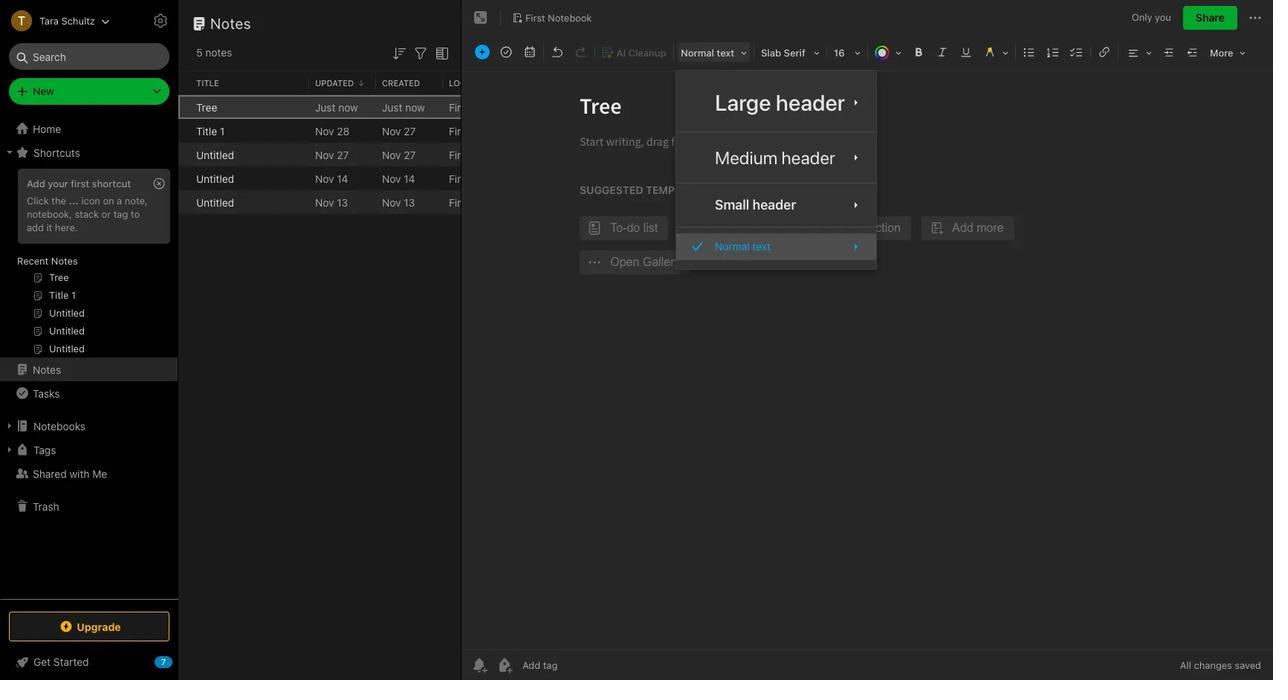 Task type: describe. For each thing, give the bounding box(es) containing it.
on
[[103, 195, 114, 207]]

add
[[27, 221, 44, 233]]

new button
[[9, 78, 170, 105]]

location
[[449, 78, 491, 88]]

notes inside group
[[51, 255, 78, 267]]

click to collapse image
[[173, 653, 184, 671]]

normal text link
[[677, 234, 877, 260]]

cell for nov 27
[[178, 143, 190, 167]]

header for small header
[[753, 197, 797, 213]]

task image
[[496, 42, 517, 62]]

or
[[102, 208, 111, 220]]

text inside normal text 'link'
[[753, 240, 771, 253]]

More actions field
[[1247, 6, 1265, 30]]

checklist image
[[1067, 42, 1088, 62]]

trash
[[33, 500, 59, 513]]

tags button
[[0, 438, 178, 462]]

cell for just now
[[178, 95, 190, 119]]

header for medium header
[[782, 147, 835, 168]]

icon
[[81, 195, 100, 207]]

first for 27
[[449, 148, 470, 161]]

shortcut
[[92, 178, 131, 190]]

group containing add your first shortcut
[[0, 164, 178, 364]]

tag
[[114, 208, 128, 220]]

27 for nov
[[337, 148, 349, 161]]

first for 13
[[449, 196, 470, 209]]

small header
[[715, 197, 797, 213]]

first for now
[[449, 101, 470, 113]]

only you
[[1132, 11, 1172, 23]]

medium header
[[715, 147, 835, 168]]

Highlight field
[[978, 42, 1014, 63]]

more
[[1210, 47, 1234, 59]]

tree containing home
[[0, 117, 178, 598]]

first inside 'button'
[[526, 12, 545, 23]]

small
[[715, 197, 750, 213]]

here.
[[55, 221, 78, 233]]

with
[[70, 467, 90, 480]]

Account field
[[0, 6, 110, 36]]

all changes saved
[[1181, 659, 1262, 671]]

More field
[[1205, 42, 1251, 63]]

more actions image
[[1247, 9, 1265, 27]]

tags
[[33, 443, 56, 456]]

2 vertical spatial notes
[[33, 363, 61, 376]]

16
[[834, 47, 845, 59]]

tree
[[196, 101, 217, 113]]

2 14 from the left
[[404, 172, 415, 185]]

schultz
[[61, 14, 95, 26]]

1 nov 14 from the left
[[315, 172, 348, 185]]

tasks button
[[0, 381, 178, 405]]

[object Object] field
[[677, 138, 877, 177]]

1 14 from the left
[[337, 172, 348, 185]]

27 for first
[[404, 125, 416, 137]]

cell for nov 14
[[178, 167, 190, 190]]

add
[[27, 178, 45, 190]]

note,
[[125, 195, 148, 207]]

all
[[1181, 659, 1192, 671]]

outdent image
[[1183, 42, 1204, 62]]

notes
[[205, 46, 232, 59]]

large header
[[715, 89, 845, 115]]

normal text inside field
[[681, 47, 735, 59]]

tara
[[39, 14, 59, 26]]

first notebook for nov 14
[[449, 172, 520, 185]]

2 just from the left
[[382, 101, 403, 113]]

2 now from the left
[[405, 101, 425, 113]]

tara schultz
[[39, 14, 95, 26]]

normal inside normal text 'link'
[[715, 240, 750, 253]]

5
[[196, 46, 203, 59]]

normal text menu item
[[677, 234, 877, 260]]

2 just now from the left
[[382, 101, 425, 113]]

undo image
[[547, 42, 568, 62]]

notebook for nov 13
[[473, 196, 520, 209]]

click
[[27, 195, 49, 207]]

slab
[[761, 47, 782, 59]]

notes link
[[0, 358, 178, 381]]

large header link
[[677, 80, 877, 126]]

7
[[161, 657, 166, 667]]

row group containing tree
[[178, 95, 711, 214]]

Add tag field
[[521, 659, 633, 672]]

normal inside normal text field
[[681, 47, 714, 59]]

click the ...
[[27, 195, 79, 207]]

recent notes
[[17, 255, 78, 267]]

notebook for nov 27
[[473, 148, 520, 161]]

nov 27 for first notebook
[[382, 125, 416, 137]]

add a reminder image
[[471, 656, 488, 674]]

insert link image
[[1094, 42, 1115, 62]]

the
[[52, 195, 66, 207]]

share
[[1196, 11, 1225, 24]]

title for title 1
[[196, 125, 217, 137]]

started
[[53, 656, 89, 668]]

0 vertical spatial notes
[[210, 15, 251, 32]]

untitled for nov 27
[[196, 148, 234, 161]]

me
[[92, 467, 107, 480]]

underline image
[[956, 42, 977, 62]]

home
[[33, 122, 61, 135]]

italic image
[[932, 42, 953, 62]]

settings image
[[152, 12, 170, 30]]

1 just now from the left
[[315, 101, 358, 113]]

only
[[1132, 11, 1153, 23]]

...
[[69, 195, 79, 207]]



Task type: vqa. For each thing, say whether or not it's contained in the screenshot.
Main element
no



Task type: locate. For each thing, give the bounding box(es) containing it.
it
[[46, 221, 52, 233]]

notebooks
[[33, 420, 86, 432]]

1 cell from the top
[[178, 95, 190, 119]]

serif
[[784, 47, 806, 59]]

medium header link
[[677, 138, 877, 177]]

untitled for nov 14
[[196, 172, 234, 185]]

expand note image
[[472, 9, 490, 27]]

[object Object] field
[[677, 80, 877, 126], [677, 190, 877, 221], [677, 234, 877, 260]]

2 13 from the left
[[404, 196, 415, 209]]

Sort options field
[[390, 43, 408, 62]]

1 vertical spatial [object object] field
[[677, 190, 877, 221]]

just now up nov 28
[[315, 101, 358, 113]]

1 vertical spatial header
[[782, 147, 835, 168]]

text inside normal text field
[[717, 47, 735, 59]]

created
[[382, 78, 420, 88]]

0 horizontal spatial normal
[[681, 47, 714, 59]]

first notebook inside the "first notebook" 'button'
[[526, 12, 592, 23]]

1 horizontal spatial normal
[[715, 240, 750, 253]]

bulleted list image
[[1019, 42, 1040, 62]]

3 [object object] field from the top
[[677, 234, 877, 260]]

5 notes
[[196, 46, 232, 59]]

4 cell from the top
[[178, 190, 190, 214]]

notebook for nov 14
[[473, 172, 520, 185]]

Font color field
[[870, 42, 907, 63]]

just down created
[[382, 101, 403, 113]]

1 horizontal spatial just
[[382, 101, 403, 113]]

1 horizontal spatial nov 14
[[382, 172, 415, 185]]

title 1
[[196, 125, 225, 137]]

normal down small
[[715, 240, 750, 253]]

expand tags image
[[4, 444, 16, 456]]

normal text
[[681, 47, 735, 59], [715, 240, 771, 253]]

header
[[776, 89, 845, 115], [782, 147, 835, 168], [753, 197, 797, 213]]

get started
[[33, 656, 89, 668]]

shared
[[33, 467, 67, 480]]

0 vertical spatial title
[[196, 78, 219, 88]]

row group
[[178, 95, 711, 214]]

tasks
[[33, 387, 60, 400]]

3 cell from the top
[[178, 167, 190, 190]]

new
[[33, 85, 54, 97]]

notebook inside 'button'
[[548, 12, 592, 23]]

group
[[0, 164, 178, 364]]

0 horizontal spatial text
[[717, 47, 735, 59]]

1 horizontal spatial 14
[[404, 172, 415, 185]]

1 vertical spatial text
[[753, 240, 771, 253]]

0 horizontal spatial 13
[[337, 196, 348, 209]]

1 vertical spatial untitled
[[196, 172, 234, 185]]

0 vertical spatial normal text
[[681, 47, 735, 59]]

nov 13
[[315, 196, 348, 209], [382, 196, 415, 209]]

stack
[[75, 208, 99, 220]]

1 vertical spatial normal
[[715, 240, 750, 253]]

Heading level field
[[676, 42, 752, 63]]

header down serif
[[776, 89, 845, 115]]

header inside field
[[782, 147, 835, 168]]

now down created
[[405, 101, 425, 113]]

1 untitled from the top
[[196, 148, 234, 161]]

notebook,
[[27, 208, 72, 220]]

you
[[1155, 11, 1172, 23]]

title up tree
[[196, 78, 219, 88]]

1 horizontal spatial text
[[753, 240, 771, 253]]

Add filters field
[[412, 43, 430, 62]]

add your first shortcut
[[27, 178, 131, 190]]

first
[[526, 12, 545, 23], [449, 101, 470, 113], [449, 125, 470, 137], [449, 148, 470, 161], [449, 172, 470, 185], [449, 196, 470, 209]]

header up normal text 'link'
[[753, 197, 797, 213]]

2 vertical spatial header
[[753, 197, 797, 213]]

shortcuts
[[33, 146, 80, 159]]

0 vertical spatial header
[[776, 89, 845, 115]]

first notebook button
[[507, 7, 597, 28]]

27
[[404, 125, 416, 137], [337, 148, 349, 161], [404, 148, 416, 161]]

2 vertical spatial [object object] field
[[677, 234, 877, 260]]

just now down created
[[382, 101, 425, 113]]

1 just from the left
[[315, 101, 336, 113]]

1 nov 13 from the left
[[315, 196, 348, 209]]

1 title from the top
[[196, 78, 219, 88]]

your
[[48, 178, 68, 190]]

[object object] field down small header link
[[677, 234, 877, 260]]

0 vertical spatial [object object] field
[[677, 80, 877, 126]]

0 horizontal spatial 14
[[337, 172, 348, 185]]

slab serif
[[761, 47, 806, 59]]

nov 27 for nov 27
[[315, 148, 349, 161]]

untitled for nov 13
[[196, 196, 234, 209]]

Search text field
[[19, 43, 159, 70]]

upgrade button
[[9, 612, 170, 642]]

bold image
[[909, 42, 929, 62]]

[object object] field containing large header
[[677, 80, 877, 126]]

now
[[338, 101, 358, 113], [405, 101, 425, 113]]

notes up the tasks in the bottom of the page
[[33, 363, 61, 376]]

dropdown list menu
[[677, 80, 877, 260]]

0 vertical spatial text
[[717, 47, 735, 59]]

0 horizontal spatial just
[[315, 101, 336, 113]]

2 untitled from the top
[[196, 172, 234, 185]]

1 now from the left
[[338, 101, 358, 113]]

add tag image
[[496, 656, 514, 674]]

View options field
[[430, 43, 451, 62]]

header up small header link
[[782, 147, 835, 168]]

normal text inside 'link'
[[715, 240, 771, 253]]

1 horizontal spatial now
[[405, 101, 425, 113]]

nov
[[315, 125, 334, 137], [382, 125, 401, 137], [315, 148, 334, 161], [382, 148, 401, 161], [315, 172, 334, 185], [382, 172, 401, 185], [315, 196, 334, 209], [382, 196, 401, 209]]

header for large header
[[776, 89, 845, 115]]

1 horizontal spatial 13
[[404, 196, 415, 209]]

now up '28'
[[338, 101, 358, 113]]

2 cell from the top
[[178, 143, 190, 167]]

text down small header
[[753, 240, 771, 253]]

untitled
[[196, 148, 234, 161], [196, 172, 234, 185], [196, 196, 234, 209]]

Font size field
[[829, 42, 866, 63]]

nov 27
[[382, 125, 416, 137], [315, 148, 349, 161], [382, 148, 416, 161]]

notes
[[210, 15, 251, 32], [51, 255, 78, 267], [33, 363, 61, 376]]

small header link
[[677, 190, 877, 221]]

text left slab
[[717, 47, 735, 59]]

normal
[[681, 47, 714, 59], [715, 240, 750, 253]]

nov 14
[[315, 172, 348, 185], [382, 172, 415, 185]]

indent image
[[1159, 42, 1180, 62]]

28
[[337, 125, 350, 137]]

2 [object object] field from the top
[[677, 190, 877, 221]]

2 nov 13 from the left
[[382, 196, 415, 209]]

first notebook for nov 27
[[449, 148, 520, 161]]

Note Editor text field
[[462, 71, 1274, 650]]

1 13 from the left
[[337, 196, 348, 209]]

0 vertical spatial normal
[[681, 47, 714, 59]]

normal left slab
[[681, 47, 714, 59]]

trash link
[[0, 494, 178, 518]]

shared with me
[[33, 467, 107, 480]]

normal text up the large
[[681, 47, 735, 59]]

share button
[[1184, 6, 1238, 30]]

nov 28
[[315, 125, 350, 137]]

calendar event image
[[520, 42, 540, 62]]

1
[[220, 125, 225, 137]]

first
[[71, 178, 89, 190]]

notebook
[[548, 12, 592, 23], [473, 101, 520, 113], [473, 125, 520, 137], [473, 148, 520, 161], [473, 172, 520, 185], [473, 196, 520, 209]]

1 [object object] field from the top
[[677, 80, 877, 126]]

1 horizontal spatial just now
[[382, 101, 425, 113]]

notebooks link
[[0, 414, 178, 438]]

notes right the recent
[[51, 255, 78, 267]]

0 horizontal spatial now
[[338, 101, 358, 113]]

a
[[117, 195, 122, 207]]

numbered list image
[[1043, 42, 1064, 62]]

medium
[[715, 147, 778, 168]]

[object object] field containing small header
[[677, 190, 877, 221]]

3 untitled from the top
[[196, 196, 234, 209]]

shortcuts button
[[0, 141, 178, 164]]

2 nov 14 from the left
[[382, 172, 415, 185]]

upgrade
[[77, 620, 121, 633]]

notebook for just now
[[473, 101, 520, 113]]

2 vertical spatial untitled
[[196, 196, 234, 209]]

cell
[[178, 95, 190, 119], [178, 143, 190, 167], [178, 167, 190, 190], [178, 190, 190, 214]]

0 horizontal spatial nov 14
[[315, 172, 348, 185]]

Insert field
[[471, 42, 494, 62]]

[object object] field containing normal text
[[677, 234, 877, 260]]

[object object] field up normal text 'link'
[[677, 190, 877, 221]]

Font family field
[[756, 42, 825, 63]]

tree
[[0, 117, 178, 598]]

[object object] field down slab
[[677, 80, 877, 126]]

14
[[337, 172, 348, 185], [404, 172, 415, 185]]

get
[[33, 656, 51, 668]]

Help and Learning task checklist field
[[0, 651, 178, 674]]

1 vertical spatial title
[[196, 125, 217, 137]]

first for 14
[[449, 172, 470, 185]]

0 vertical spatial untitled
[[196, 148, 234, 161]]

title left 1
[[196, 125, 217, 137]]

0 horizontal spatial just now
[[315, 101, 358, 113]]

updated
[[315, 78, 354, 88]]

normal text down small
[[715, 240, 771, 253]]

1 vertical spatial notes
[[51, 255, 78, 267]]

notes up notes
[[210, 15, 251, 32]]

1 vertical spatial normal text
[[715, 240, 771, 253]]

just now
[[315, 101, 358, 113], [382, 101, 425, 113]]

cell for nov 13
[[178, 190, 190, 214]]

to
[[131, 208, 140, 220]]

saved
[[1235, 659, 1262, 671]]

13
[[337, 196, 348, 209], [404, 196, 415, 209]]

1 horizontal spatial nov 13
[[382, 196, 415, 209]]

text
[[717, 47, 735, 59], [753, 240, 771, 253]]

title for title
[[196, 78, 219, 88]]

0 horizontal spatial nov 13
[[315, 196, 348, 209]]

large
[[715, 89, 771, 115]]

2 title from the top
[[196, 125, 217, 137]]

changes
[[1194, 659, 1233, 671]]

icon on a note, notebook, stack or tag to add it here.
[[27, 195, 148, 233]]

first notebook for nov 13
[[449, 196, 520, 209]]

None search field
[[19, 43, 159, 70]]

first notebook for just now
[[449, 101, 520, 113]]

shared with me link
[[0, 462, 178, 485]]

note window element
[[462, 0, 1274, 680]]

recent
[[17, 255, 49, 267]]

just up nov 28
[[315, 101, 336, 113]]

add filters image
[[412, 44, 430, 62]]

expand notebooks image
[[4, 420, 16, 432]]

title
[[196, 78, 219, 88], [196, 125, 217, 137]]

home link
[[0, 117, 178, 141]]

Alignment field
[[1120, 42, 1158, 63]]



